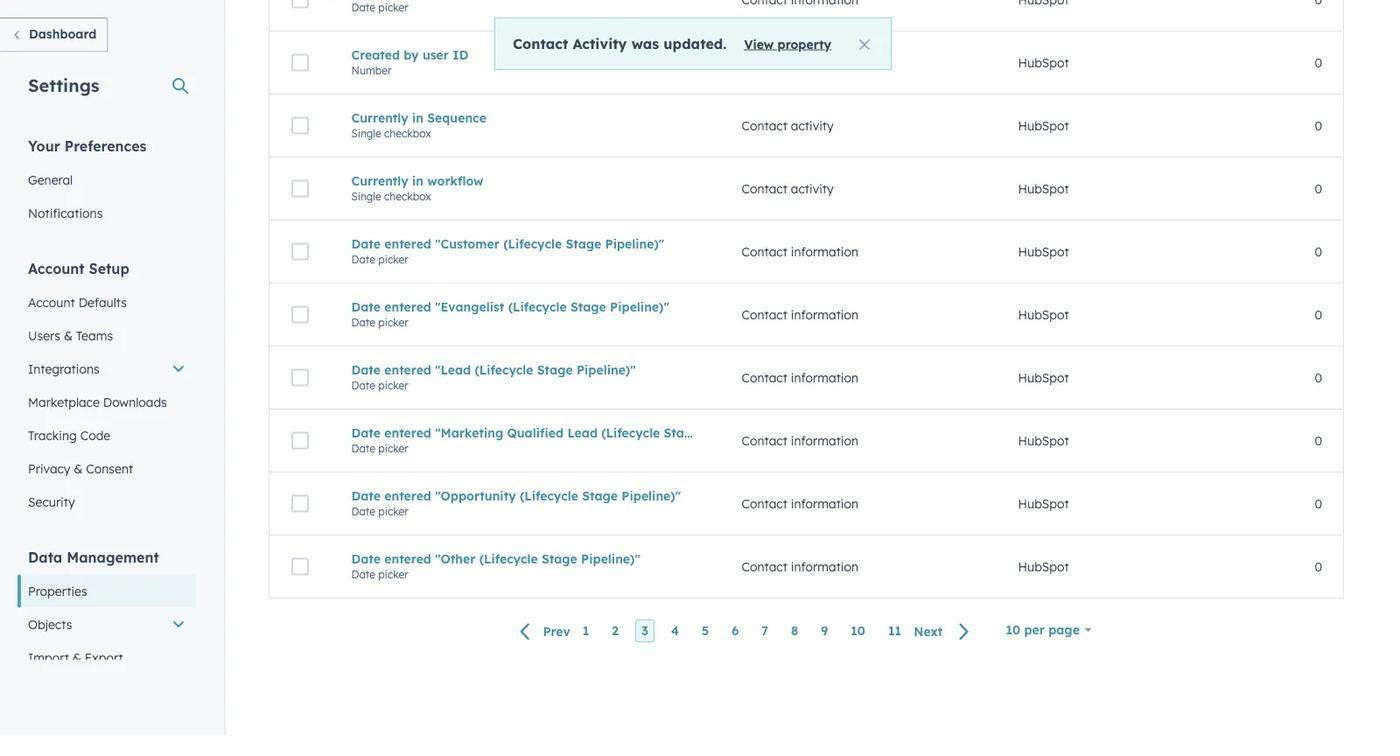 Task type: locate. For each thing, give the bounding box(es) containing it.
& left export
[[72, 650, 81, 665]]

hubspot
[[1018, 55, 1069, 70], [1018, 118, 1069, 133], [1018, 181, 1069, 196], [1018, 244, 1069, 259], [1018, 307, 1069, 322], [1018, 370, 1069, 385], [1018, 433, 1069, 448], [1018, 496, 1069, 511], [1018, 559, 1069, 574]]

tracking
[[28, 428, 77, 443]]

tab panel
[[255, 0, 1358, 662]]

& inside privacy & consent link
[[74, 461, 83, 476]]

pipeline)" inside date entered "lead (lifecycle stage pipeline)" date picker
[[577, 362, 636, 377]]

prev
[[543, 623, 570, 639]]

entered left "evangelist
[[384, 299, 431, 314]]

1 vertical spatial account
[[28, 295, 75, 310]]

(lifecycle up 'date entered "evangelist (lifecycle stage pipeline)"' button
[[503, 236, 562, 251]]

preferences
[[65, 137, 147, 154]]

entered left '"opportunity'
[[384, 488, 431, 503]]

0 vertical spatial activity
[[791, 118, 834, 133]]

single inside currently in sequence single checkbox
[[351, 127, 381, 140]]

0 for date entered "lead (lifecycle stage pipeline)"
[[1315, 370, 1322, 385]]

2 activity from the top
[[791, 181, 834, 196]]

stage inside date entered "opportunity (lifecycle stage pipeline)" date picker
[[582, 488, 618, 503]]

4 hubspot from the top
[[1018, 244, 1069, 259]]

6 hubspot from the top
[[1018, 370, 1069, 385]]

"customer
[[435, 236, 500, 251]]

3 0 from the top
[[1315, 181, 1322, 196]]

0 vertical spatial in
[[412, 110, 424, 125]]

date entered "other (lifecycle stage pipeline)" button
[[351, 551, 700, 566]]

7 information from the top
[[791, 559, 859, 574]]

contact activity for currently in workflow
[[742, 181, 834, 196]]

picker inside date entered "evangelist (lifecycle stage pipeline)" date picker
[[378, 316, 408, 329]]

1 in from the top
[[412, 110, 424, 125]]

privacy
[[28, 461, 70, 476]]

(lifecycle down "date entered "customer (lifecycle stage pipeline)" date picker"
[[508, 299, 567, 314]]

picker for "evangelist
[[378, 316, 408, 329]]

2 picker from the top
[[378, 253, 408, 266]]

1 button
[[577, 620, 595, 643]]

hubspot for currently in workflow
[[1018, 181, 1069, 196]]

next
[[914, 623, 943, 639]]

picker inside date entered "other (lifecycle stage pipeline)" date picker
[[378, 568, 408, 581]]

entered for "marketing
[[384, 425, 431, 440]]

4 picker from the top
[[378, 379, 408, 392]]

(lifecycle inside date entered "lead (lifecycle stage pipeline)" date picker
[[475, 362, 533, 377]]

4 entered from the top
[[384, 425, 431, 440]]

stage for date entered "customer (lifecycle stage pipeline)"
[[566, 236, 602, 251]]

7 0 from the top
[[1315, 433, 1322, 448]]

10 date from the top
[[351, 488, 381, 503]]

entered left "marketing at left
[[384, 425, 431, 440]]

0 for date entered "evangelist (lifecycle stage pipeline)"
[[1315, 307, 1322, 322]]

currently inside currently in sequence single checkbox
[[351, 110, 408, 125]]

2 hubspot from the top
[[1018, 118, 1069, 133]]

checkbox down sequence
[[384, 127, 431, 140]]

picker
[[378, 1, 408, 14], [378, 253, 408, 266], [378, 316, 408, 329], [378, 379, 408, 392], [378, 442, 408, 455], [378, 505, 408, 518], [378, 568, 408, 581]]

picker for "lead
[[378, 379, 408, 392]]

1 vertical spatial checkbox
[[384, 190, 431, 203]]

stage for date entered "lead (lifecycle stage pipeline)"
[[537, 362, 573, 377]]

5 0 from the top
[[1315, 307, 1322, 322]]

stage for date entered "evangelist (lifecycle stage pipeline)"
[[571, 299, 606, 314]]

& for export
[[72, 650, 81, 665]]

10 right 9
[[851, 623, 866, 639]]

activity for currently in workflow
[[791, 181, 834, 196]]

users
[[28, 328, 60, 343]]

11
[[888, 623, 902, 639]]

privacy & consent
[[28, 461, 133, 476]]

next button
[[908, 620, 981, 643]]

10 left per
[[1006, 622, 1021, 638]]

0 vertical spatial checkbox
[[384, 127, 431, 140]]

0 vertical spatial &
[[64, 328, 73, 343]]

0
[[1315, 55, 1322, 70], [1315, 118, 1322, 133], [1315, 181, 1322, 196], [1315, 244, 1322, 259], [1315, 307, 1322, 322], [1315, 370, 1322, 385], [1315, 433, 1322, 448], [1315, 496, 1322, 511], [1315, 559, 1322, 574]]

12 date from the top
[[351, 551, 381, 566]]

checkbox for sequence
[[384, 127, 431, 140]]

& right privacy
[[74, 461, 83, 476]]

created by user id button
[[351, 47, 700, 62]]

contact for currently in sequence
[[742, 118, 788, 133]]

4 information from the top
[[791, 370, 859, 385]]

stage inside "date entered "customer (lifecycle stage pipeline)" date picker"
[[566, 236, 602, 251]]

1 0 from the top
[[1315, 55, 1322, 70]]

1 vertical spatial currently
[[351, 173, 408, 188]]

0 for date entered "customer (lifecycle stage pipeline)"
[[1315, 244, 1322, 259]]

currently inside currently in workflow single checkbox
[[351, 173, 408, 188]]

integrations button
[[18, 352, 196, 386]]

code
[[80, 428, 110, 443]]

10 for 10
[[851, 623, 866, 639]]

entered for "other
[[384, 551, 431, 566]]

1 account from the top
[[28, 259, 85, 277]]

activity
[[573, 35, 627, 52]]

tab panel containing created by user id
[[255, 0, 1358, 662]]

checkbox for workflow
[[384, 190, 431, 203]]

activity
[[791, 118, 834, 133], [791, 181, 834, 196]]

entered inside "date entered "customer (lifecycle stage pipeline)" date picker"
[[384, 236, 431, 251]]

entered down currently in workflow single checkbox
[[384, 236, 431, 251]]

contact information for created by user id
[[742, 55, 859, 70]]

date entered "customer (lifecycle stage pipeline)" button
[[351, 236, 700, 251]]

information for date entered "opportunity (lifecycle stage pipeline)"
[[791, 496, 859, 511]]

hubspot for date entered "evangelist (lifecycle stage pipeline)"
[[1018, 307, 1069, 322]]

qualified
[[507, 425, 564, 440]]

1 contact activity from the top
[[742, 118, 834, 133]]

entered left "lead
[[384, 362, 431, 377]]

& right "users"
[[64, 328, 73, 343]]

5 picker from the top
[[378, 442, 408, 455]]

(lifecycle inside "date entered "customer (lifecycle stage pipeline)" date picker"
[[503, 236, 562, 251]]

downloads
[[103, 394, 167, 410]]

single inside currently in workflow single checkbox
[[351, 190, 381, 203]]

(lifecycle inside date entered "opportunity (lifecycle stage pipeline)" date picker
[[520, 488, 578, 503]]

contact activity was updated. alert
[[494, 18, 892, 70]]

date entered "other (lifecycle stage pipeline)" date picker
[[351, 551, 640, 581]]

9 0 from the top
[[1315, 559, 1322, 574]]

stage inside date entered "lead (lifecycle stage pipeline)" date picker
[[537, 362, 573, 377]]

1 activity from the top
[[791, 118, 834, 133]]

1 picker from the top
[[378, 1, 408, 14]]

8 hubspot from the top
[[1018, 496, 1069, 511]]

currently down number
[[351, 110, 408, 125]]

checkbox inside currently in sequence single checkbox
[[384, 127, 431, 140]]

entered inside date entered "evangelist (lifecycle stage pipeline)" date picker
[[384, 299, 431, 314]]

10 button
[[845, 620, 872, 643]]

&
[[64, 328, 73, 343], [74, 461, 83, 476], [72, 650, 81, 665]]

in for sequence
[[412, 110, 424, 125]]

date entered "lead (lifecycle stage pipeline)" button
[[351, 362, 700, 377]]

2 date from the top
[[351, 236, 381, 251]]

pipeline)" for date entered "evangelist (lifecycle stage pipeline)"
[[610, 299, 669, 314]]

3 entered from the top
[[384, 362, 431, 377]]

0 vertical spatial contact activity
[[742, 118, 834, 133]]

10 inside 10 per page popup button
[[1006, 622, 1021, 638]]

workflow
[[427, 173, 484, 188]]

1 vertical spatial contact activity
[[742, 181, 834, 196]]

1 contact information from the top
[[742, 55, 859, 70]]

5 hubspot from the top
[[1018, 307, 1069, 322]]

picker for "opportunity
[[378, 505, 408, 518]]

2 currently from the top
[[351, 173, 408, 188]]

in for workflow
[[412, 173, 424, 188]]

management
[[67, 548, 159, 566]]

(lifecycle inside date entered "other (lifecycle stage pipeline)" date picker
[[479, 551, 538, 566]]

2 0 from the top
[[1315, 118, 1322, 133]]

account up account defaults
[[28, 259, 85, 277]]

11 date from the top
[[351, 505, 375, 518]]

4 contact information from the top
[[742, 370, 859, 385]]

lead
[[567, 425, 598, 440]]

hubspot for date entered "opportunity (lifecycle stage pipeline)"
[[1018, 496, 1069, 511]]

2 contact information from the top
[[742, 244, 859, 259]]

pipeline)"
[[605, 236, 665, 251], [610, 299, 669, 314], [577, 362, 636, 377], [703, 425, 763, 440], [622, 488, 681, 503], [581, 551, 640, 566]]

entered inside date entered "other (lifecycle stage pipeline)" date picker
[[384, 551, 431, 566]]

your preferences element
[[18, 136, 196, 230]]

0 vertical spatial single
[[351, 127, 381, 140]]

contact information for date entered "marketing qualified lead (lifecycle stage pipeline)"
[[742, 433, 859, 448]]

(lifecycle right lead on the left
[[601, 425, 660, 440]]

dashboard link
[[0, 18, 108, 52]]

3 hubspot from the top
[[1018, 181, 1069, 196]]

6 entered from the top
[[384, 551, 431, 566]]

1 vertical spatial in
[[412, 173, 424, 188]]

users & teams link
[[18, 319, 196, 352]]

information for date entered "customer (lifecycle stage pipeline)"
[[791, 244, 859, 259]]

in left workflow
[[412, 173, 424, 188]]

information for date entered "lead (lifecycle stage pipeline)"
[[791, 370, 859, 385]]

in inside currently in sequence single checkbox
[[412, 110, 424, 125]]

& inside import & export 'link'
[[72, 650, 81, 665]]

2 contact activity from the top
[[742, 181, 834, 196]]

2 vertical spatial &
[[72, 650, 81, 665]]

general
[[28, 172, 73, 187]]

(lifecycle right "lead
[[475, 362, 533, 377]]

pipeline)" inside "date entered "customer (lifecycle stage pipeline)" date picker"
[[605, 236, 665, 251]]

1 currently from the top
[[351, 110, 408, 125]]

10 for 10 per page
[[1006, 622, 1021, 638]]

5 entered from the top
[[384, 488, 431, 503]]

stage inside date entered "evangelist (lifecycle stage pipeline)" date picker
[[571, 299, 606, 314]]

13 date from the top
[[351, 568, 375, 581]]

3 picker from the top
[[378, 316, 408, 329]]

picker inside date entered "opportunity (lifecycle stage pipeline)" date picker
[[378, 505, 408, 518]]

currently down currently in sequence single checkbox
[[351, 173, 408, 188]]

(lifecycle for "other
[[479, 551, 538, 566]]

contact information
[[742, 55, 859, 70], [742, 244, 859, 259], [742, 307, 859, 322], [742, 370, 859, 385], [742, 433, 859, 448], [742, 496, 859, 511], [742, 559, 859, 574]]

9 button
[[815, 620, 834, 643]]

9 date from the top
[[351, 442, 375, 455]]

3 information from the top
[[791, 307, 859, 322]]

number
[[351, 64, 392, 77]]

in inside currently in workflow single checkbox
[[412, 173, 424, 188]]

2 single from the top
[[351, 190, 381, 203]]

checkbox
[[384, 127, 431, 140], [384, 190, 431, 203]]

entered inside date entered "lead (lifecycle stage pipeline)" date picker
[[384, 362, 431, 377]]

1 entered from the top
[[384, 236, 431, 251]]

2 account from the top
[[28, 295, 75, 310]]

1 information from the top
[[791, 55, 859, 70]]

pipeline)" inside date entered "other (lifecycle stage pipeline)" date picker
[[581, 551, 640, 566]]

1 checkbox from the top
[[384, 127, 431, 140]]

entered left "other
[[384, 551, 431, 566]]

7 contact information from the top
[[742, 559, 859, 574]]

5 date from the top
[[351, 316, 375, 329]]

marketplace downloads
[[28, 394, 167, 410]]

checkbox inside currently in workflow single checkbox
[[384, 190, 431, 203]]

picker inside date entered "lead (lifecycle stage pipeline)" date picker
[[378, 379, 408, 392]]

8 0 from the top
[[1315, 496, 1322, 511]]

3 date from the top
[[351, 253, 375, 266]]

6 contact information from the top
[[742, 496, 859, 511]]

stage
[[566, 236, 602, 251], [571, 299, 606, 314], [537, 362, 573, 377], [664, 425, 700, 440], [582, 488, 618, 503], [542, 551, 577, 566]]

(lifecycle
[[503, 236, 562, 251], [508, 299, 567, 314], [475, 362, 533, 377], [601, 425, 660, 440], [520, 488, 578, 503], [479, 551, 538, 566]]

1 single from the top
[[351, 127, 381, 140]]

1 date from the top
[[351, 1, 375, 14]]

picker inside "date entered "customer (lifecycle stage pipeline)" date picker"
[[378, 253, 408, 266]]

entered for "lead
[[384, 362, 431, 377]]

account up "users"
[[28, 295, 75, 310]]

marketplace
[[28, 394, 100, 410]]

5 contact information from the top
[[742, 433, 859, 448]]

2 checkbox from the top
[[384, 190, 431, 203]]

single
[[351, 127, 381, 140], [351, 190, 381, 203]]

pipeline)" inside date entered "opportunity (lifecycle stage pipeline)" date picker
[[622, 488, 681, 503]]

2
[[612, 623, 619, 639]]

account for account defaults
[[28, 295, 75, 310]]

picker inside date entered "marketing qualified lead (lifecycle stage pipeline)" date picker
[[378, 442, 408, 455]]

pipeline)" inside date entered "evangelist (lifecycle stage pipeline)" date picker
[[610, 299, 669, 314]]

checkbox down workflow
[[384, 190, 431, 203]]

date
[[351, 1, 375, 14], [351, 236, 381, 251], [351, 253, 375, 266], [351, 299, 381, 314], [351, 316, 375, 329], [351, 362, 381, 377], [351, 379, 375, 392], [351, 425, 381, 440], [351, 442, 375, 455], [351, 488, 381, 503], [351, 505, 375, 518], [351, 551, 381, 566], [351, 568, 375, 581]]

0 for date entered "opportunity (lifecycle stage pipeline)"
[[1315, 496, 1322, 511]]

currently in sequence single checkbox
[[351, 110, 487, 140]]

information
[[791, 55, 859, 70], [791, 244, 859, 259], [791, 307, 859, 322], [791, 370, 859, 385], [791, 433, 859, 448], [791, 496, 859, 511], [791, 559, 859, 574]]

stage for date entered "opportunity (lifecycle stage pipeline)"
[[582, 488, 618, 503]]

0 for created by user id
[[1315, 55, 1322, 70]]

1 vertical spatial activity
[[791, 181, 834, 196]]

stage inside date entered "other (lifecycle stage pipeline)" date picker
[[542, 551, 577, 566]]

tracking code
[[28, 428, 110, 443]]

7 hubspot from the top
[[1018, 433, 1069, 448]]

stage for date entered "other (lifecycle stage pipeline)"
[[542, 551, 577, 566]]

4 0 from the top
[[1315, 244, 1322, 259]]

date entered "customer (lifecycle stage pipeline)" date picker
[[351, 236, 665, 266]]

6 0 from the top
[[1315, 370, 1322, 385]]

(lifecycle inside date entered "marketing qualified lead (lifecycle stage pipeline)" date picker
[[601, 425, 660, 440]]

(lifecycle right "other
[[479, 551, 538, 566]]

entered inside date entered "marketing qualified lead (lifecycle stage pipeline)" date picker
[[384, 425, 431, 440]]

view property
[[744, 36, 832, 52]]

6 picker from the top
[[378, 505, 408, 518]]

(lifecycle inside date entered "evangelist (lifecycle stage pipeline)" date picker
[[508, 299, 567, 314]]

1 horizontal spatial 10
[[1006, 622, 1021, 638]]

11 button
[[882, 620, 908, 643]]

single for currently in sequence
[[351, 127, 381, 140]]

3
[[642, 623, 649, 639]]

5 information from the top
[[791, 433, 859, 448]]

contact inside alert
[[513, 35, 568, 52]]

3 contact information from the top
[[742, 307, 859, 322]]

"evangelist
[[435, 299, 504, 314]]

date entered "marketing qualified lead (lifecycle stage pipeline)" date picker
[[351, 425, 763, 455]]

security link
[[18, 485, 196, 519]]

9 hubspot from the top
[[1018, 559, 1069, 574]]

data
[[28, 548, 62, 566]]

2 information from the top
[[791, 244, 859, 259]]

property
[[778, 36, 832, 52]]

1 hubspot from the top
[[1018, 55, 1069, 70]]

0 vertical spatial currently
[[351, 110, 408, 125]]

10 inside 10 button
[[851, 623, 866, 639]]

contact activity
[[742, 118, 834, 133], [742, 181, 834, 196]]

2 entered from the top
[[384, 299, 431, 314]]

& inside users & teams link
[[64, 328, 73, 343]]

6 information from the top
[[791, 496, 859, 511]]

general link
[[18, 163, 196, 196]]

hubspot for created by user id
[[1018, 55, 1069, 70]]

objects
[[28, 617, 72, 632]]

10 per page
[[1006, 622, 1080, 638]]

in left sequence
[[412, 110, 424, 125]]

0 vertical spatial account
[[28, 259, 85, 277]]

1 vertical spatial single
[[351, 190, 381, 203]]

(lifecycle down date entered "marketing qualified lead (lifecycle stage pipeline)" date picker
[[520, 488, 578, 503]]

entered inside date entered "opportunity (lifecycle stage pipeline)" date picker
[[384, 488, 431, 503]]

pagination navigation
[[510, 620, 981, 643]]

1 vertical spatial &
[[74, 461, 83, 476]]

pipeline)" for date entered "customer (lifecycle stage pipeline)"
[[605, 236, 665, 251]]

7 date from the top
[[351, 379, 375, 392]]

2 in from the top
[[412, 173, 424, 188]]

7 picker from the top
[[378, 568, 408, 581]]

0 horizontal spatial 10
[[851, 623, 866, 639]]



Task type: describe. For each thing, give the bounding box(es) containing it.
users & teams
[[28, 328, 113, 343]]

hubspot for currently in sequence
[[1018, 118, 1069, 133]]

contact information for date entered "lead (lifecycle stage pipeline)"
[[742, 370, 859, 385]]

entered for "evangelist
[[384, 299, 431, 314]]

tracking code link
[[18, 419, 196, 452]]

8 date from the top
[[351, 425, 381, 440]]

user
[[423, 47, 449, 62]]

pipeline)" for date entered "opportunity (lifecycle stage pipeline)"
[[622, 488, 681, 503]]

updated.
[[664, 35, 727, 52]]

page
[[1049, 622, 1080, 638]]

"lead
[[435, 362, 471, 377]]

privacy & consent link
[[18, 452, 196, 485]]

"marketing
[[435, 425, 503, 440]]

hubspot for date entered "lead (lifecycle stage pipeline)"
[[1018, 370, 1069, 385]]

3 button
[[635, 620, 655, 643]]

1
[[583, 623, 589, 639]]

activity for currently in sequence
[[791, 118, 834, 133]]

8 button
[[785, 620, 805, 643]]

9
[[821, 623, 828, 639]]

import
[[28, 650, 69, 665]]

objects button
[[18, 608, 196, 641]]

marketplace downloads link
[[18, 386, 196, 419]]

information for created by user id
[[791, 55, 859, 70]]

currently in workflow button
[[351, 173, 700, 188]]

(lifecycle for "lead
[[475, 362, 533, 377]]

stage inside date entered "marketing qualified lead (lifecycle stage pipeline)" date picker
[[664, 425, 700, 440]]

properties link
[[18, 575, 196, 608]]

information for date entered "other (lifecycle stage pipeline)"
[[791, 559, 859, 574]]

0 for currently in workflow
[[1315, 181, 1322, 196]]

your preferences
[[28, 137, 147, 154]]

date entered "opportunity (lifecycle stage pipeline)" date picker
[[351, 488, 681, 518]]

contact information for date entered "evangelist (lifecycle stage pipeline)"
[[742, 307, 859, 322]]

"other
[[435, 551, 476, 566]]

was
[[632, 35, 659, 52]]

data management
[[28, 548, 159, 566]]

account setup element
[[18, 259, 196, 519]]

contact information for date entered "opportunity (lifecycle stage pipeline)"
[[742, 496, 859, 511]]

contact for created by user id
[[742, 55, 788, 70]]

account defaults link
[[18, 286, 196, 319]]

4 button
[[665, 620, 685, 643]]

integrations
[[28, 361, 100, 376]]

import & export
[[28, 650, 123, 665]]

6 date from the top
[[351, 362, 381, 377]]

date entered "marketing qualified lead (lifecycle stage pipeline)" button
[[351, 425, 763, 440]]

contact for date entered "marketing qualified lead (lifecycle stage pipeline)"
[[742, 433, 788, 448]]

notifications link
[[18, 196, 196, 230]]

contact for date entered "lead (lifecycle stage pipeline)"
[[742, 370, 788, 385]]

view
[[744, 36, 774, 52]]

0 for date entered "other (lifecycle stage pipeline)"
[[1315, 559, 1322, 574]]

& for consent
[[74, 461, 83, 476]]

0 for currently in sequence
[[1315, 118, 1322, 133]]

currently for currently in workflow
[[351, 173, 408, 188]]

pipeline)" inside date entered "marketing qualified lead (lifecycle stage pipeline)" date picker
[[703, 425, 763, 440]]

per
[[1024, 622, 1045, 638]]

settings
[[28, 74, 99, 96]]

contact for date entered "other (lifecycle stage pipeline)"
[[742, 559, 788, 574]]

contact information for date entered "other (lifecycle stage pipeline)"
[[742, 559, 859, 574]]

(lifecycle for "evangelist
[[508, 299, 567, 314]]

6
[[732, 623, 739, 639]]

consent
[[86, 461, 133, 476]]

4
[[671, 623, 679, 639]]

date entered "opportunity (lifecycle stage pipeline)" button
[[351, 488, 700, 503]]

5 button
[[696, 620, 715, 643]]

currently in sequence button
[[351, 110, 700, 125]]

8
[[791, 623, 798, 639]]

picker for "customer
[[378, 253, 408, 266]]

created by user id number
[[351, 47, 469, 77]]

contact for currently in workflow
[[742, 181, 788, 196]]

6 button
[[726, 620, 745, 643]]

import & export link
[[18, 641, 196, 674]]

account for account setup
[[28, 259, 85, 277]]

information for date entered "marketing qualified lead (lifecycle stage pipeline)"
[[791, 433, 859, 448]]

contact activity for currently in sequence
[[742, 118, 834, 133]]

setup
[[89, 259, 129, 277]]

pipeline)" for date entered "other (lifecycle stage pipeline)"
[[581, 551, 640, 566]]

currently for currently in sequence
[[351, 110, 408, 125]]

created
[[351, 47, 400, 62]]

dashboard
[[29, 26, 97, 42]]

picker for "other
[[378, 568, 408, 581]]

sequence
[[427, 110, 487, 125]]

export
[[85, 650, 123, 665]]

single for currently in workflow
[[351, 190, 381, 203]]

pipeline)" for date entered "lead (lifecycle stage pipeline)"
[[577, 362, 636, 377]]

7
[[762, 623, 768, 639]]

2 button
[[606, 620, 625, 643]]

4 date from the top
[[351, 299, 381, 314]]

notifications
[[28, 205, 103, 221]]

prev button
[[510, 620, 577, 643]]

contact activity was updated.
[[513, 35, 727, 52]]

account setup
[[28, 259, 129, 277]]

0 for date entered "marketing qualified lead (lifecycle stage pipeline)"
[[1315, 433, 1322, 448]]

7 button
[[756, 620, 775, 643]]

by
[[404, 47, 419, 62]]

contact information for date entered "customer (lifecycle stage pipeline)"
[[742, 244, 859, 259]]

entered for "opportunity
[[384, 488, 431, 503]]

10 per page button
[[995, 613, 1103, 648]]

properties
[[28, 583, 87, 599]]

hubspot for date entered "customer (lifecycle stage pipeline)"
[[1018, 244, 1069, 259]]

account defaults
[[28, 295, 127, 310]]

id
[[453, 47, 469, 62]]

defaults
[[78, 295, 127, 310]]

hubspot for date entered "marketing qualified lead (lifecycle stage pipeline)"
[[1018, 433, 1069, 448]]

entered for "customer
[[384, 236, 431, 251]]

information for date entered "evangelist (lifecycle stage pipeline)"
[[791, 307, 859, 322]]

& for teams
[[64, 328, 73, 343]]

contact for date entered "customer (lifecycle stage pipeline)"
[[742, 244, 788, 259]]

(lifecycle for "customer
[[503, 236, 562, 251]]

view property button
[[744, 36, 832, 52]]

data management element
[[18, 547, 196, 708]]

date entered "evangelist (lifecycle stage pipeline)" button
[[351, 299, 700, 314]]

teams
[[76, 328, 113, 343]]

contact for date entered "opportunity (lifecycle stage pipeline)"
[[742, 496, 788, 511]]

"opportunity
[[435, 488, 516, 503]]

close image
[[860, 39, 870, 50]]

(lifecycle for "opportunity
[[520, 488, 578, 503]]

date entered "lead (lifecycle stage pipeline)" date picker
[[351, 362, 636, 392]]

contact for date entered "evangelist (lifecycle stage pipeline)"
[[742, 307, 788, 322]]

security
[[28, 494, 75, 509]]

hubspot for date entered "other (lifecycle stage pipeline)"
[[1018, 559, 1069, 574]]



Task type: vqa. For each thing, say whether or not it's contained in the screenshot.


